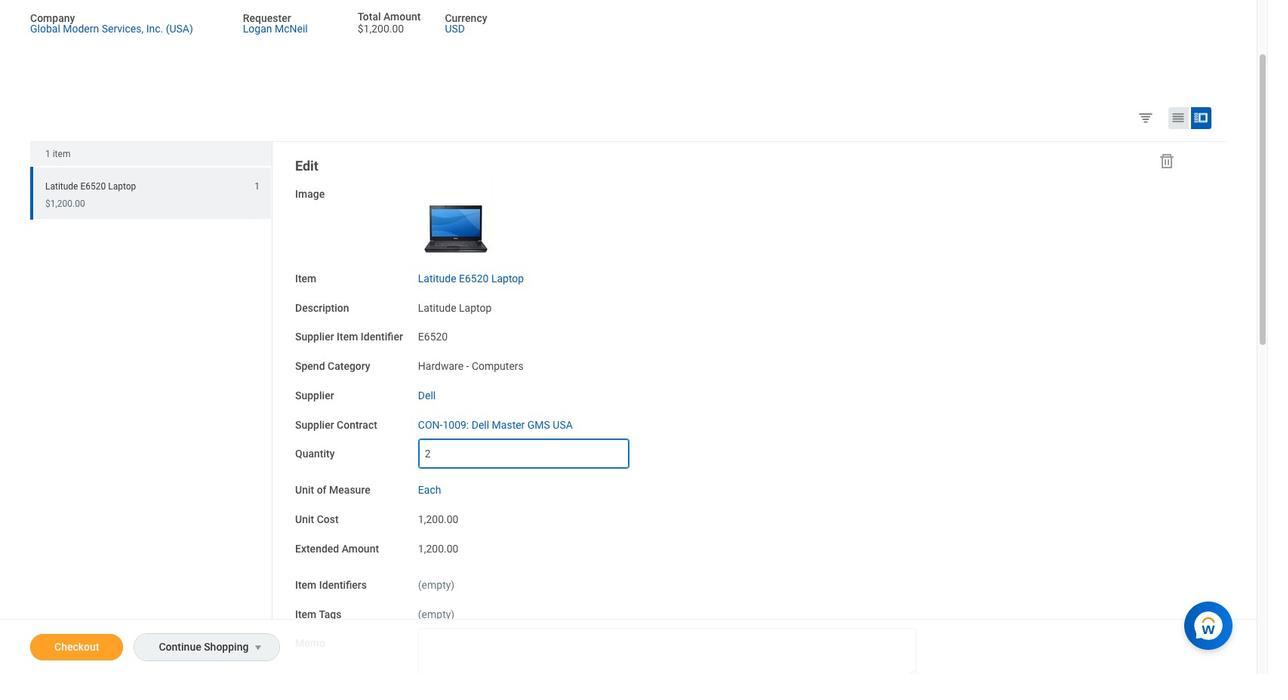 Task type: describe. For each thing, give the bounding box(es) containing it.
supplier item identifier element
[[418, 322, 448, 344]]

latitude e6520 laptop $1,200.00
[[45, 181, 136, 209]]

unit cost element
[[418, 505, 459, 527]]

delete image
[[1158, 152, 1177, 170]]

requester
[[243, 12, 291, 24]]

latitude e6520 laptop link
[[418, 270, 524, 285]]

(empty) for item tags
[[418, 608, 455, 620]]

latitude for latitude e6520 laptop
[[418, 273, 457, 285]]

supplier for supplier contract
[[295, 419, 334, 431]]

laptop for latitude e6520 laptop $1,200.00
[[108, 181, 136, 192]]

hardware - computers
[[418, 360, 524, 372]]

item
[[53, 149, 71, 159]]

total amount $1,200.00
[[358, 11, 421, 35]]

1 item
[[45, 149, 71, 159]]

company
[[30, 12, 75, 24]]

logan
[[243, 23, 272, 35]]

services,
[[102, 23, 144, 35]]

usd link
[[445, 20, 465, 35]]

description element
[[418, 293, 917, 315]]

$1,200.00 inside latitude e6520 laptop $1,200.00
[[45, 199, 85, 209]]

amount for extended amount
[[342, 543, 379, 555]]

item tags
[[295, 608, 342, 620]]

computers
[[472, 360, 524, 372]]

dell link
[[418, 387, 436, 402]]

unit cost
[[295, 514, 339, 526]]

amount for total amount $1,200.00
[[384, 11, 421, 23]]

checkout button
[[30, 634, 123, 661]]

toggle to grid view image
[[1171, 110, 1186, 125]]

supplier item identifier
[[295, 331, 403, 343]]

toggle to list detail view image
[[1194, 110, 1209, 125]]

checkout
[[54, 641, 99, 653]]

hardware
[[418, 360, 464, 372]]

edit
[[295, 158, 319, 174]]

usd
[[445, 23, 465, 35]]

0 horizontal spatial dell
[[418, 390, 436, 402]]

$1,200.00 inside total amount $1,200.00
[[358, 23, 404, 35]]

latitude for latitude e6520 laptop $1,200.00
[[45, 181, 78, 192]]

e6520 for latitude e6520 laptop
[[459, 273, 489, 285]]

item for item
[[295, 273, 317, 285]]

1 for 1 item
[[45, 149, 50, 159]]

continue
[[159, 641, 201, 653]]

contract
[[337, 419, 377, 431]]

identifier
[[361, 331, 403, 343]]

Toggle to Grid view radio
[[1169, 107, 1189, 129]]

unit for unit of measure
[[295, 484, 314, 496]]

region containing 1 item
[[30, 142, 273, 674]]

description
[[295, 302, 349, 314]]

shopping
[[204, 641, 249, 653]]

e6520.jpg image
[[418, 179, 494, 254]]

select to filter grid data image
[[1138, 109, 1155, 125]]

item up category
[[337, 331, 358, 343]]

company global modern services, inc. (usa)
[[30, 12, 193, 35]]

global modern services, inc. (usa) link
[[30, 20, 193, 35]]

gms
[[528, 419, 550, 431]]

-
[[466, 360, 469, 372]]

Memo text field
[[418, 629, 917, 674]]

image
[[295, 188, 325, 200]]

1,200.00 for extended amount
[[418, 543, 459, 555]]



Task type: locate. For each thing, give the bounding box(es) containing it.
con-
[[418, 419, 443, 431]]

latitude laptop
[[418, 302, 492, 314]]

laptop inside description element
[[459, 302, 492, 314]]

item up item tags
[[295, 579, 317, 591]]

extended
[[295, 543, 339, 555]]

latitude inside 'link'
[[418, 273, 457, 285]]

spend
[[295, 360, 325, 372]]

(empty)
[[418, 579, 455, 591], [418, 608, 455, 620]]

measure
[[329, 484, 371, 496]]

supplier for supplier item identifier
[[295, 331, 334, 343]]

latitude up latitude laptop
[[418, 273, 457, 285]]

item up "description"
[[295, 273, 317, 285]]

2 1,200.00 from the top
[[418, 543, 459, 555]]

spend category
[[295, 360, 371, 372]]

1 horizontal spatial e6520
[[418, 331, 448, 343]]

2 vertical spatial e6520
[[418, 331, 448, 343]]

item identifiers
[[295, 579, 367, 591]]

latitude up supplier item identifier element
[[418, 302, 457, 314]]

modern
[[63, 23, 99, 35]]

1 for 1
[[255, 181, 260, 192]]

con-1009: dell master gms usa
[[418, 419, 573, 431]]

1 supplier from the top
[[295, 331, 334, 343]]

dell up 'con-'
[[418, 390, 436, 402]]

0 horizontal spatial e6520
[[80, 181, 106, 192]]

latitude for latitude laptop
[[418, 302, 457, 314]]

2 (empty) from the top
[[418, 608, 455, 620]]

1 vertical spatial amount
[[342, 543, 379, 555]]

2 supplier from the top
[[295, 390, 334, 402]]

memo
[[295, 638, 325, 650]]

1009:
[[443, 419, 469, 431]]

(empty) for item identifiers
[[418, 579, 455, 591]]

1 vertical spatial (empty)
[[418, 608, 455, 620]]

0 vertical spatial laptop
[[108, 181, 136, 192]]

global
[[30, 23, 60, 35]]

usa
[[553, 419, 573, 431]]

1 vertical spatial 1,200.00
[[418, 543, 459, 555]]

tags
[[319, 608, 342, 620]]

1 horizontal spatial dell
[[472, 419, 489, 431]]

supplier for supplier
[[295, 390, 334, 402]]

latitude e6520 laptop
[[418, 273, 524, 285]]

identifiers
[[319, 579, 367, 591]]

latitude inside description element
[[418, 302, 457, 314]]

dell
[[418, 390, 436, 402], [472, 419, 489, 431]]

1 (empty) from the top
[[418, 579, 455, 591]]

2 unit from the top
[[295, 514, 314, 526]]

$1,200.00
[[358, 23, 404, 35], [45, 199, 85, 209]]

amount right the total
[[384, 11, 421, 23]]

caret down image
[[250, 642, 268, 654]]

each
[[418, 484, 441, 496]]

latitude
[[45, 181, 78, 192], [418, 273, 457, 285], [418, 302, 457, 314]]

unit left of
[[295, 484, 314, 496]]

2 vertical spatial laptop
[[459, 302, 492, 314]]

item left the tags in the left of the page
[[295, 608, 317, 620]]

each link
[[418, 481, 441, 496]]

1
[[45, 149, 50, 159], [255, 181, 260, 192]]

laptop inside latitude e6520 laptop $1,200.00
[[108, 181, 136, 192]]

e6520 inside 'link'
[[459, 273, 489, 285]]

0 horizontal spatial 1
[[45, 149, 50, 159]]

amount up identifiers on the left
[[342, 543, 379, 555]]

e6520 inside latitude e6520 laptop $1,200.00
[[80, 181, 106, 192]]

(usa)
[[166, 23, 193, 35]]

1,200.00 for unit cost
[[418, 514, 459, 526]]

0 vertical spatial unit
[[295, 484, 314, 496]]

0 horizontal spatial amount
[[342, 543, 379, 555]]

mcneil
[[275, 23, 308, 35]]

latitude down the item
[[45, 181, 78, 192]]

0 vertical spatial supplier
[[295, 331, 334, 343]]

continue shopping
[[159, 641, 249, 653]]

3 supplier from the top
[[295, 419, 334, 431]]

region
[[30, 142, 273, 674]]

amount inside total amount $1,200.00
[[384, 11, 421, 23]]

2 vertical spatial latitude
[[418, 302, 457, 314]]

con-1009: dell master gms usa link
[[418, 416, 573, 431]]

navigation pane region
[[273, 142, 1195, 674]]

0 vertical spatial amount
[[384, 11, 421, 23]]

option group
[[1135, 106, 1223, 132]]

1 vertical spatial e6520
[[459, 273, 489, 285]]

0 vertical spatial (empty)
[[418, 579, 455, 591]]

1,200.00 down the each
[[418, 514, 459, 526]]

of
[[317, 484, 327, 496]]

hardware - computers element
[[418, 357, 524, 372]]

logan mcneil
[[243, 23, 308, 35]]

1,200.00
[[418, 514, 459, 526], [418, 543, 459, 555]]

1 vertical spatial dell
[[472, 419, 489, 431]]

total
[[358, 11, 381, 23]]

1 1,200.00 from the top
[[418, 514, 459, 526]]

unit
[[295, 484, 314, 496], [295, 514, 314, 526]]

$1,200.00 down the item
[[45, 199, 85, 209]]

1,200.00 down unit cost element
[[418, 543, 459, 555]]

2 vertical spatial supplier
[[295, 419, 334, 431]]

1 unit from the top
[[295, 484, 314, 496]]

dell inside con-1009: dell master gms usa link
[[472, 419, 489, 431]]

laptop inside 'link'
[[492, 273, 524, 285]]

2 horizontal spatial e6520
[[459, 273, 489, 285]]

amount
[[384, 11, 421, 23], [342, 543, 379, 555]]

laptop for latitude e6520 laptop
[[492, 273, 524, 285]]

1 vertical spatial supplier
[[295, 390, 334, 402]]

cost
[[317, 514, 339, 526]]

e6520 for latitude e6520 laptop $1,200.00
[[80, 181, 106, 192]]

latitude inside latitude e6520 laptop $1,200.00
[[45, 181, 78, 192]]

0 horizontal spatial $1,200.00
[[45, 199, 85, 209]]

0 vertical spatial 1,200.00
[[418, 514, 459, 526]]

category
[[328, 360, 371, 372]]

item for item identifiers
[[295, 579, 317, 591]]

1 left the item
[[45, 149, 50, 159]]

master
[[492, 419, 525, 431]]

1 vertical spatial 1
[[255, 181, 260, 192]]

0 vertical spatial latitude
[[45, 181, 78, 192]]

1 horizontal spatial 1
[[255, 181, 260, 192]]

currency
[[445, 12, 487, 24]]

0 vertical spatial e6520
[[80, 181, 106, 192]]

supplier
[[295, 331, 334, 343], [295, 390, 334, 402], [295, 419, 334, 431]]

laptop
[[108, 181, 136, 192], [492, 273, 524, 285], [459, 302, 492, 314]]

1 horizontal spatial amount
[[384, 11, 421, 23]]

item
[[295, 273, 317, 285], [337, 331, 358, 343], [295, 579, 317, 591], [295, 608, 317, 620]]

unit of measure
[[295, 484, 371, 496]]

1 horizontal spatial $1,200.00
[[358, 23, 404, 35]]

inc.
[[146, 23, 163, 35]]

Toggle to List Detail view radio
[[1192, 107, 1212, 129]]

amount inside navigation pane region
[[342, 543, 379, 555]]

0 vertical spatial dell
[[418, 390, 436, 402]]

logan mcneil link
[[243, 20, 308, 35]]

e6520
[[80, 181, 106, 192], [459, 273, 489, 285], [418, 331, 448, 343]]

unit left cost
[[295, 514, 314, 526]]

1 vertical spatial latitude
[[418, 273, 457, 285]]

1 vertical spatial unit
[[295, 514, 314, 526]]

item for item tags
[[295, 608, 317, 620]]

0 vertical spatial $1,200.00
[[358, 23, 404, 35]]

quantity
[[295, 448, 335, 460]]

continue shopping button
[[135, 634, 250, 661]]

unit for unit cost
[[295, 514, 314, 526]]

dell right '1009:'
[[472, 419, 489, 431]]

$1,200.00 left usd
[[358, 23, 404, 35]]

supplier up spend
[[295, 331, 334, 343]]

0 vertical spatial 1
[[45, 149, 50, 159]]

1 vertical spatial $1,200.00
[[45, 199, 85, 209]]

1 vertical spatial laptop
[[492, 273, 524, 285]]

supplier down spend
[[295, 390, 334, 402]]

extended amount
[[295, 543, 379, 555]]

supplier contract
[[295, 419, 377, 431]]

Quantity text field
[[418, 439, 630, 469]]

supplier up the "quantity"
[[295, 419, 334, 431]]

1 left image at the top of page
[[255, 181, 260, 192]]



Task type: vqa. For each thing, say whether or not it's contained in the screenshot.
bottommost Succession Plans button
no



